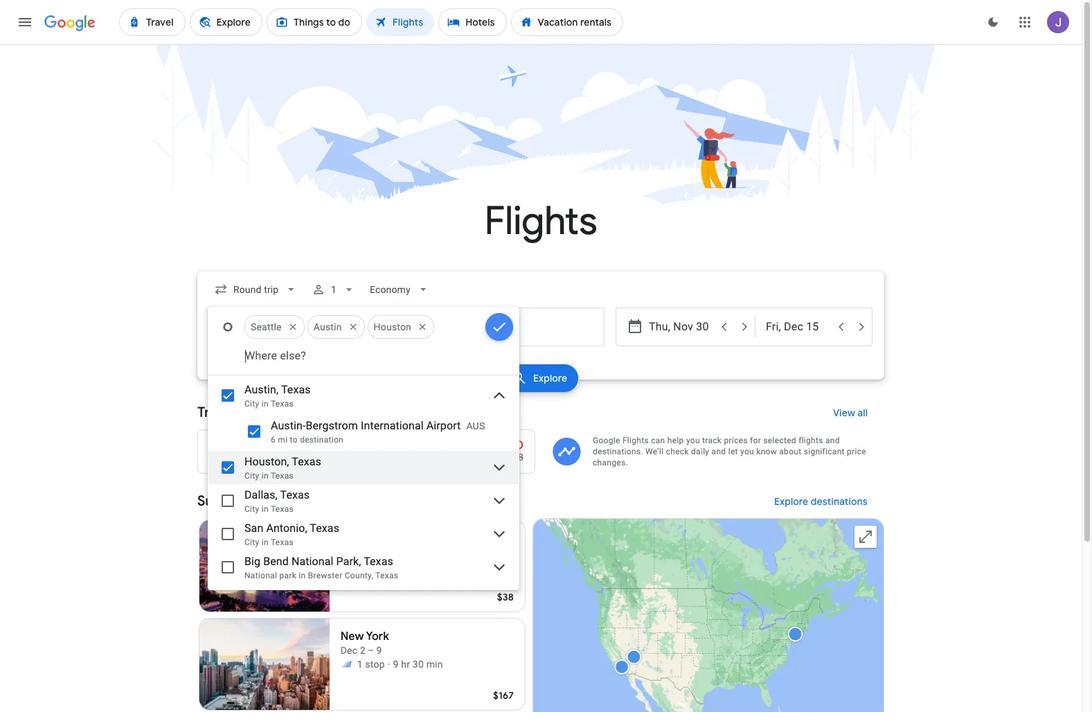 Task type: describe. For each thing, give the bounding box(es) containing it.
hawaiian
[[276, 453, 312, 463]]

las
[[341, 531, 358, 545]]

0 horizontal spatial prices
[[252, 404, 292, 421]]

houston
[[374, 321, 411, 332]]

1 button
[[306, 273, 362, 306]]

Departure text field
[[649, 308, 713, 346]]

nonstop
[[357, 560, 395, 571]]

view
[[833, 407, 855, 419]]

york
[[366, 630, 389, 643]]

bend
[[263, 555, 289, 568]]

0 horizontal spatial and
[[712, 447, 726, 456]]

dec for new
[[341, 645, 358, 656]]

167 US dollars text field
[[493, 689, 514, 702]]

958 US dollars text field
[[501, 452, 524, 463]]

destination
[[300, 435, 344, 445]]

city inside san antonio, texas city in texas
[[244, 537, 259, 547]]

seattle for seattle to honolulu
[[248, 438, 285, 452]]

park,
[[336, 555, 361, 568]]

Return text field
[[766, 308, 830, 346]]

6
[[271, 435, 276, 445]]

google
[[593, 436, 620, 445]]

know
[[757, 447, 777, 456]]

960 US dollars text field
[[497, 438, 524, 452]]

dec for las
[[341, 546, 358, 558]]

new
[[341, 630, 364, 643]]

austin option
[[307, 310, 365, 344]]

significant
[[804, 447, 845, 456]]

toggle nearby airports for big bend national park, texas image
[[491, 559, 508, 576]]

check
[[666, 447, 689, 456]]

where
[[245, 349, 277, 362]]

austin
[[314, 321, 342, 332]]

seattle option
[[244, 310, 305, 344]]

texas down 'else?'
[[281, 383, 311, 396]]

tracked prices
[[197, 404, 292, 421]]

round
[[320, 453, 345, 463]]

in for austin,
[[262, 399, 269, 409]]

from
[[302, 492, 333, 510]]

toggle nearby airports for san antonio, texas image
[[491, 526, 508, 542]]

bergstrom
[[306, 419, 358, 432]]

austin,
[[244, 383, 279, 396]]

texas down 9 – 16
[[375, 571, 398, 580]]

suggested trips from seattle
[[197, 492, 381, 510]]

$167
[[493, 689, 514, 702]]

delta
[[248, 453, 268, 463]]

list box containing austin, texas
[[208, 375, 519, 589]]

about
[[779, 447, 802, 456]]

38 US dollars text field
[[497, 591, 514, 603]]

0 vertical spatial and
[[826, 436, 840, 445]]

brewster
[[308, 571, 343, 580]]

toggle nearby airports for dallas, texas image
[[491, 492, 508, 509]]

round trip
[[320, 453, 360, 463]]

frontier and spirit image
[[341, 659, 352, 670]]

in for dallas,
[[262, 504, 269, 514]]

texas up antonio,
[[271, 504, 294, 514]]

trips
[[270, 492, 299, 510]]

1 horizontal spatial you
[[740, 447, 754, 456]]

prices inside google flights can help you track prices for selected flights and destinations. we'll check daily and let you know about significant price changes.
[[724, 436, 748, 445]]

change appearance image
[[977, 6, 1010, 39]]

flights
[[799, 436, 823, 445]]

city for houston, texas
[[244, 471, 259, 481]]

texas down the "seattle to honolulu"
[[292, 455, 321, 468]]

city for austin, texas
[[244, 399, 259, 409]]

we'll
[[646, 447, 664, 456]]

big
[[244, 555, 261, 568]]

houston,
[[244, 455, 289, 468]]

destinations
[[811, 495, 868, 508]]

trip
[[347, 453, 360, 463]]

airport
[[427, 419, 461, 432]]

texas down vegas
[[364, 555, 393, 568]]

else?
[[280, 349, 306, 362]]

can
[[651, 436, 665, 445]]



Task type: vqa. For each thing, say whether or not it's contained in the screenshot.
DESERT BOTANICAL GARDEN button on the left
no



Task type: locate. For each thing, give the bounding box(es) containing it.
1 stop
[[357, 659, 385, 670]]

explore inside flight search field
[[534, 372, 568, 384]]

and
[[826, 436, 840, 445], [712, 447, 726, 456]]

city for dallas, texas
[[244, 504, 259, 514]]

tracked prices region
[[197, 396, 884, 474]]

1 vertical spatial national
[[244, 571, 277, 580]]

vegas
[[360, 531, 392, 545]]

where else?
[[245, 349, 306, 362]]

9
[[393, 659, 399, 670]]

tracked
[[197, 404, 249, 421]]

austin-bergstrom international airport aus 6 mi to destination
[[271, 419, 485, 445]]

honolulu
[[301, 438, 347, 452]]

to
[[290, 435, 298, 445], [287, 438, 298, 452]]

houston option
[[368, 310, 434, 344]]

dec
[[341, 546, 358, 558], [341, 645, 358, 656]]

enter your origin dialog
[[208, 307, 519, 590]]

suggested trips from seattle region
[[197, 485, 884, 712]]

view all
[[833, 407, 868, 419]]

toggle nearby airports for austin, texas image
[[491, 387, 508, 404]]

city down austin, at left bottom
[[244, 399, 259, 409]]

city inside dallas, texas city in texas
[[244, 504, 259, 514]]

texas down houston,
[[271, 471, 294, 481]]

and down track
[[712, 447, 726, 456]]

0 vertical spatial dec
[[341, 546, 358, 558]]

1 vertical spatial and
[[712, 447, 726, 456]]

0 horizontal spatial 1
[[331, 284, 337, 295]]

for
[[750, 436, 761, 445]]

texas down antonio,
[[271, 537, 294, 547]]

texas
[[281, 383, 311, 396], [271, 399, 294, 409], [292, 455, 321, 468], [271, 471, 294, 481], [280, 488, 310, 501], [271, 504, 294, 514], [310, 522, 339, 535], [271, 537, 294, 547], [364, 555, 393, 568], [375, 571, 398, 580]]

in
[[262, 399, 269, 409], [262, 471, 269, 481], [262, 504, 269, 514], [262, 537, 269, 547], [299, 571, 306, 580]]

san antonio, texas city in texas
[[244, 522, 339, 547]]

to right mi
[[290, 435, 298, 445]]

to inside austin-bergstrom international airport aus 6 mi to destination
[[290, 435, 298, 445]]

in inside houston, texas city in texas
[[262, 471, 269, 481]]

1 for 1 stop
[[357, 659, 363, 670]]

in down houston,
[[262, 471, 269, 481]]

price
[[847, 447, 866, 456]]

1 horizontal spatial 1
[[357, 659, 363, 670]]

austin-
[[271, 419, 306, 432]]

seattle inside option
[[251, 321, 282, 332]]

houston, texas city in texas
[[244, 455, 321, 481]]

30
[[413, 659, 424, 670]]

1
[[331, 284, 337, 295], [357, 659, 363, 670]]

international
[[361, 419, 424, 432]]

1 horizontal spatial explore
[[774, 495, 809, 508]]

you up daily
[[686, 436, 700, 445]]

daily
[[691, 447, 709, 456]]

city
[[244, 399, 259, 409], [244, 471, 259, 481], [244, 504, 259, 514], [244, 537, 259, 547]]

1 vertical spatial flights
[[623, 436, 649, 445]]

in right park
[[299, 571, 306, 580]]

1 city from the top
[[244, 399, 259, 409]]

big bend national park, texas national park in brewster county, texas
[[244, 555, 398, 580]]

explore inside suggested trips from seattle region
[[774, 495, 809, 508]]

0 horizontal spatial flights
[[485, 197, 597, 246]]

explore button
[[503, 364, 579, 392]]

0 vertical spatial prices
[[252, 404, 292, 421]]

in inside austin, texas city in texas
[[262, 399, 269, 409]]

seattle up 'las'
[[336, 492, 381, 510]]

county,
[[345, 571, 373, 580]]

city down dallas,
[[244, 504, 259, 514]]

in inside big bend national park, texas national park in brewster county, texas
[[299, 571, 306, 580]]

changes.
[[593, 458, 628, 468]]

city inside austin, texas city in texas
[[244, 399, 259, 409]]

in inside dallas, texas city in texas
[[262, 504, 269, 514]]

dec inside new york dec 2 – 9
[[341, 645, 358, 656]]

aus
[[466, 420, 485, 432]]

1 inside 1 'popup button'
[[331, 284, 337, 295]]

seattle inside "tracked prices" region
[[248, 438, 285, 452]]

antonio,
[[266, 522, 307, 535]]

city down san
[[244, 537, 259, 547]]

$38
[[497, 591, 514, 603]]

destinations.
[[593, 447, 643, 456]]

flights
[[485, 197, 597, 246], [623, 436, 649, 445]]

seattle up where
[[251, 321, 282, 332]]

1 for 1
[[331, 284, 337, 295]]

0 vertical spatial explore
[[534, 372, 568, 384]]

texas left 'las'
[[310, 522, 339, 535]]

prices
[[252, 404, 292, 421], [724, 436, 748, 445]]

1 vertical spatial seattle
[[248, 438, 285, 452]]

1 dec from the top
[[341, 546, 358, 558]]

park
[[279, 571, 297, 580]]

where else? list box
[[244, 310, 483, 373]]

1 vertical spatial prices
[[724, 436, 748, 445]]

austin, texas city in texas
[[244, 383, 311, 409]]

1 vertical spatial explore
[[774, 495, 809, 508]]

seattle
[[251, 321, 282, 332], [248, 438, 285, 452], [336, 492, 381, 510]]

2 dec from the top
[[341, 645, 358, 656]]

explore for explore
[[534, 372, 568, 384]]

explore
[[534, 372, 568, 384], [774, 495, 809, 508]]

min
[[426, 659, 443, 670]]

prices down austin, at left bottom
[[252, 404, 292, 421]]

1 horizontal spatial flights
[[623, 436, 649, 445]]

in down dallas,
[[262, 504, 269, 514]]

selected
[[764, 436, 796, 445]]

None field
[[208, 277, 304, 302], [365, 277, 436, 302], [208, 277, 304, 302], [365, 277, 436, 302]]

texas down houston, texas city in texas
[[280, 488, 310, 501]]

explore for explore destinations
[[774, 495, 809, 508]]

dec up frontier and spirit icon
[[341, 645, 358, 656]]

1 vertical spatial 1
[[357, 659, 363, 670]]

9 hr 30 min
[[393, 659, 443, 670]]

0 vertical spatial 1
[[331, 284, 337, 295]]

prices up let
[[724, 436, 748, 445]]

toggle nearby airports for houston, texas image
[[491, 459, 508, 476]]

in for houston,
[[262, 471, 269, 481]]

Where else? text field
[[244, 339, 483, 373]]

$960
[[497, 438, 524, 452]]

you down for
[[740, 447, 754, 456]]

all
[[858, 407, 868, 419]]

3 city from the top
[[244, 504, 259, 514]]

city inside houston, texas city in texas
[[244, 471, 259, 481]]

1 horizontal spatial national
[[292, 555, 333, 568]]

2 vertical spatial seattle
[[336, 492, 381, 510]]

seattle up delta at the bottom left of page
[[248, 438, 285, 452]]

explore left destinations at the right of page
[[774, 495, 809, 508]]

to inside "tracked prices" region
[[287, 438, 298, 452]]

las vegas dec 9 – 16
[[341, 531, 392, 558]]

frontier image
[[341, 560, 352, 571]]

0 vertical spatial seattle
[[251, 321, 282, 332]]

1 vertical spatial you
[[740, 447, 754, 456]]

0 vertical spatial you
[[686, 436, 700, 445]]

flights inside google flights can help you track prices for selected flights and destinations. we'll check daily and let you know about significant price changes.
[[623, 436, 649, 445]]

city down delta at the bottom left of page
[[244, 471, 259, 481]]

explore destinations
[[774, 495, 868, 508]]

$958
[[501, 452, 524, 463]]

0 horizontal spatial you
[[686, 436, 700, 445]]

0 horizontal spatial national
[[244, 571, 277, 580]]

in inside san antonio, texas city in texas
[[262, 537, 269, 547]]

1 horizontal spatial prices
[[724, 436, 748, 445]]

hr
[[401, 659, 410, 670]]

suggested
[[197, 492, 266, 510]]

you
[[686, 436, 700, 445], [740, 447, 754, 456]]

dallas,
[[244, 488, 278, 501]]

explore up "tracked prices" region
[[534, 372, 568, 384]]

1 vertical spatial dec
[[341, 645, 358, 656]]

in down austin, at left bottom
[[262, 399, 269, 409]]

and up significant
[[826, 436, 840, 445]]

1 horizontal spatial and
[[826, 436, 840, 445]]

national up brewster
[[292, 555, 333, 568]]

done image
[[491, 319, 508, 335]]

Flight search field
[[186, 272, 896, 590]]

seattle inside region
[[336, 492, 381, 510]]

stop
[[365, 659, 385, 670]]

let
[[728, 447, 738, 456]]

1 inside suggested trips from seattle region
[[357, 659, 363, 670]]

track
[[702, 436, 722, 445]]

seattle to honolulu
[[248, 438, 347, 452]]

2 – 9
[[360, 645, 382, 656]]

national
[[292, 555, 333, 568], [244, 571, 277, 580]]

2 city from the top
[[244, 471, 259, 481]]

 image
[[388, 657, 390, 671]]

0 vertical spatial flights
[[485, 197, 597, 246]]

0 vertical spatial national
[[292, 555, 333, 568]]

in down san
[[262, 537, 269, 547]]

0 horizontal spatial explore
[[534, 372, 568, 384]]

list box
[[208, 375, 519, 589]]

san
[[244, 522, 263, 535]]

explore destinations button
[[758, 485, 884, 518]]

dec down 'las'
[[341, 546, 358, 558]]

new york dec 2 – 9
[[341, 630, 389, 656]]

google flights can help you track prices for selected flights and destinations. we'll check daily and let you know about significant price changes.
[[593, 436, 866, 468]]

national down "big"
[[244, 571, 277, 580]]

texas up austin-
[[271, 399, 294, 409]]

to up hawaiian
[[287, 438, 298, 452]]

dallas, texas city in texas
[[244, 488, 310, 514]]

4 city from the top
[[244, 537, 259, 547]]

main menu image
[[17, 14, 33, 30]]

mi
[[278, 435, 288, 445]]

help
[[668, 436, 684, 445]]

dec inside las vegas dec 9 – 16
[[341, 546, 358, 558]]

9 – 16
[[360, 546, 388, 558]]

seattle for seattle
[[251, 321, 282, 332]]

1 up the austin option
[[331, 284, 337, 295]]

1 right frontier and spirit icon
[[357, 659, 363, 670]]



